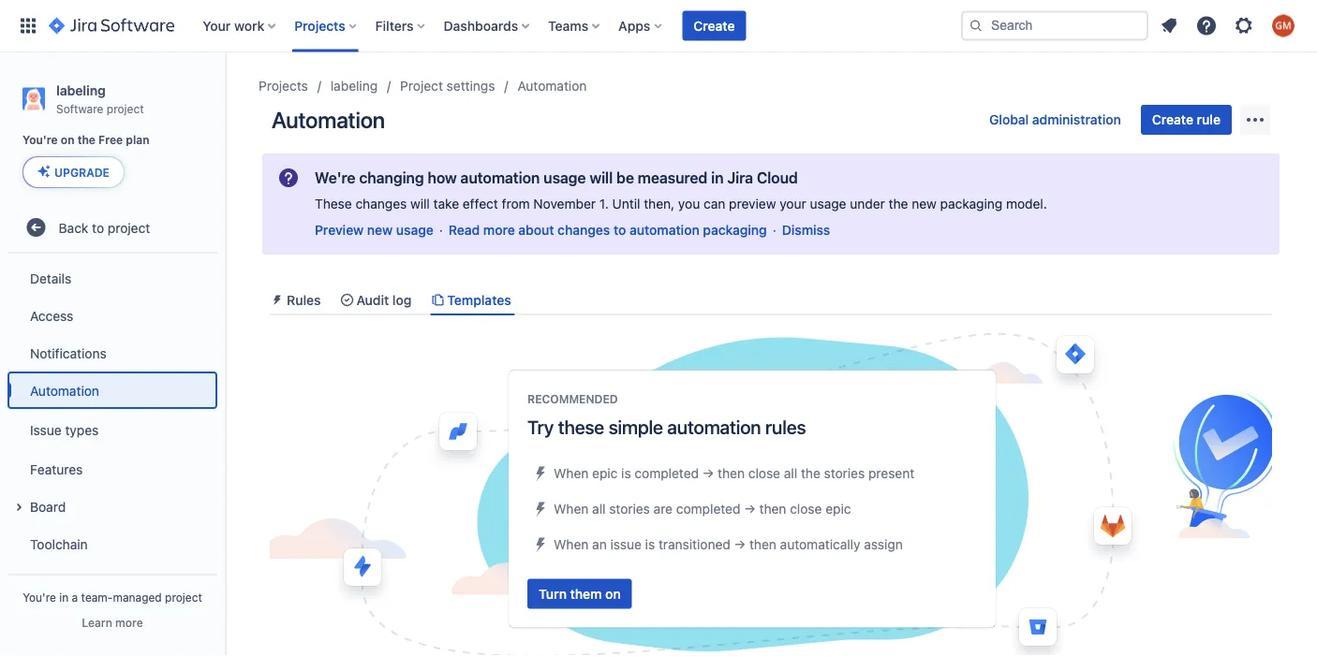Task type: vqa. For each thing, say whether or not it's contained in the screenshot.
them.
no



Task type: locate. For each thing, give the bounding box(es) containing it.
2 vertical spatial automation
[[667, 417, 761, 439]]

tab list
[[262, 285, 1280, 316]]

expand image inside apps button
[[7, 572, 30, 594]]

usage up november
[[544, 169, 586, 187]]

create for create rule
[[1152, 112, 1194, 127]]

1 vertical spatial you're
[[23, 591, 56, 604]]

create inside create rule button
[[1152, 112, 1194, 127]]

1 when from the top
[[554, 466, 589, 481]]

stories
[[824, 466, 865, 481], [609, 501, 650, 517]]

labeling down projects popup button
[[331, 78, 378, 94]]

an
[[592, 537, 607, 552]]

upgrade button
[[23, 158, 124, 188]]

2 vertical spatial automation
[[30, 383, 99, 398]]

1 · from the left
[[439, 223, 443, 238]]

0 vertical spatial on
[[61, 133, 74, 146]]

to down the until
[[614, 223, 626, 238]]

0 horizontal spatial close
[[748, 466, 780, 481]]

0 horizontal spatial changes
[[356, 196, 407, 212]]

will
[[590, 169, 613, 187], [410, 196, 430, 212]]

new right under
[[912, 196, 937, 212]]

features link
[[7, 451, 217, 488]]

more
[[483, 223, 515, 238], [115, 616, 143, 630]]

0 vertical spatial new
[[912, 196, 937, 212]]

0 vertical spatial you're
[[22, 133, 58, 146]]

·
[[439, 223, 443, 238], [773, 223, 776, 238]]

expand image inside board button
[[7, 497, 30, 519]]

1 horizontal spatial packaging
[[940, 196, 1003, 212]]

1 horizontal spatial automation link
[[518, 75, 587, 97]]

automation link down teams
[[518, 75, 587, 97]]

in left jira
[[711, 169, 724, 187]]

2 when from the top
[[554, 501, 589, 517]]

notifications link
[[7, 335, 217, 372]]

then left automatically
[[749, 537, 776, 552]]

1 vertical spatial project
[[108, 220, 150, 235]]

automation
[[518, 78, 587, 94], [272, 107, 385, 133], [30, 383, 99, 398]]

0 vertical spatial automation link
[[518, 75, 587, 97]]

2 vertical spatial usage
[[396, 223, 434, 238]]

we're
[[315, 169, 356, 187]]

all up the an
[[592, 501, 606, 517]]

project
[[107, 102, 144, 115], [108, 220, 150, 235], [165, 591, 202, 604]]

actions image
[[1244, 109, 1267, 131]]

global administration
[[989, 112, 1121, 127]]

your
[[780, 196, 806, 212]]

0 vertical spatial when
[[554, 466, 589, 481]]

packaging down the preview
[[703, 223, 767, 238]]

automation down teams
[[518, 78, 587, 94]]

0 horizontal spatial epic
[[592, 466, 618, 481]]

0 vertical spatial apps
[[618, 18, 650, 33]]

plan
[[126, 133, 149, 146]]

0 horizontal spatial the
[[77, 133, 95, 146]]

0 horizontal spatial packaging
[[703, 223, 767, 238]]

will left be at the top
[[590, 169, 613, 187]]

is
[[621, 466, 631, 481], [645, 537, 655, 552]]

projects button
[[289, 11, 364, 41]]

0 vertical spatial all
[[784, 466, 797, 481]]

expand image
[[7, 497, 30, 519], [7, 572, 30, 594]]

templates
[[447, 292, 511, 308]]

expand image down toolchain
[[7, 572, 30, 594]]

1 horizontal spatial labeling
[[331, 78, 378, 94]]

0 vertical spatial packaging
[[940, 196, 1003, 212]]

0 horizontal spatial more
[[115, 616, 143, 630]]

group
[[7, 254, 217, 606]]

1 vertical spatial packaging
[[703, 223, 767, 238]]

0 vertical spatial usage
[[544, 169, 586, 187]]

3 when from the top
[[554, 537, 589, 552]]

primary element
[[11, 0, 961, 52]]

audit log image
[[340, 293, 355, 308]]

1 vertical spatial expand image
[[7, 572, 30, 594]]

jira software image
[[49, 15, 174, 37], [49, 15, 174, 37]]

→ up when all stories are completed → then close epic
[[702, 466, 714, 481]]

projects for projects popup button
[[294, 18, 345, 33]]

rules
[[287, 292, 321, 308]]

1 horizontal spatial automation
[[272, 107, 385, 133]]

details
[[30, 271, 71, 286]]

these
[[558, 417, 604, 439]]

in
[[711, 169, 724, 187], [59, 591, 69, 604]]

automation for simple
[[667, 417, 761, 439]]

0 vertical spatial automation
[[460, 169, 540, 187]]

1 horizontal spatial in
[[711, 169, 724, 187]]

1 vertical spatial apps
[[30, 574, 61, 590]]

→ right transitioned
[[734, 537, 746, 552]]

0 horizontal spatial in
[[59, 591, 69, 604]]

labeling inside labeling software project
[[56, 82, 106, 98]]

november
[[533, 196, 596, 212]]

automation link for project settings
[[518, 75, 587, 97]]

2 vertical spatial the
[[801, 466, 821, 481]]

1 horizontal spatial ·
[[773, 223, 776, 238]]

1 horizontal spatial close
[[790, 501, 822, 517]]

· left dismiss on the right of page
[[773, 223, 776, 238]]

projects right the sidebar navigation icon
[[259, 78, 308, 94]]

under
[[850, 196, 885, 212]]

expand image down features
[[7, 497, 30, 519]]

→ for transitioned
[[734, 537, 746, 552]]

read
[[449, 223, 480, 238]]

2 vertical spatial →
[[734, 537, 746, 552]]

turn
[[539, 587, 567, 602]]

1 vertical spatial then
[[759, 501, 786, 517]]

the down rules
[[801, 466, 821, 481]]

a
[[72, 591, 78, 604]]

0 horizontal spatial ·
[[439, 223, 443, 238]]

1 vertical spatial automation
[[272, 107, 385, 133]]

more down managed
[[115, 616, 143, 630]]

projects up labeling "link"
[[294, 18, 345, 33]]

1 vertical spatial →
[[744, 501, 756, 517]]

banner containing your work
[[0, 0, 1317, 52]]

then up when all stories are completed → then close epic
[[718, 466, 745, 481]]

2 expand image from the top
[[7, 572, 30, 594]]

1 horizontal spatial apps
[[618, 18, 650, 33]]

epic down these
[[592, 466, 618, 481]]

you're on the free plan
[[22, 133, 149, 146]]

free
[[98, 133, 123, 146]]

automation link
[[518, 75, 587, 97], [7, 372, 217, 410]]

1 horizontal spatial the
[[801, 466, 821, 481]]

then down when epic is completed → then close all the stories present on the bottom of page
[[759, 501, 786, 517]]

changes up preview new usage button
[[356, 196, 407, 212]]

automation inside automation link
[[30, 383, 99, 398]]

0 horizontal spatial all
[[592, 501, 606, 517]]

then for transitioned
[[749, 537, 776, 552]]

close down rules
[[748, 466, 780, 481]]

usage up dismiss on the right of page
[[810, 196, 846, 212]]

automation link up types
[[7, 372, 217, 410]]

stories left are
[[609, 501, 650, 517]]

→
[[702, 466, 714, 481], [744, 501, 756, 517], [734, 537, 746, 552]]

banner
[[0, 0, 1317, 52]]

project up the plan
[[107, 102, 144, 115]]

1 vertical spatial epic
[[826, 501, 851, 517]]

automation inside the we're changing how automation usage will be measured in jira cloud these changes will take effect from november 1. until then, you can preview your usage under the new packaging model.
[[460, 169, 540, 187]]

· left the read
[[439, 223, 443, 238]]

labeling up software
[[56, 82, 106, 98]]

audit log
[[356, 292, 412, 308]]

new right preview
[[367, 223, 393, 238]]

1 horizontal spatial will
[[590, 169, 613, 187]]

0 vertical spatial changes
[[356, 196, 407, 212]]

0 vertical spatial epic
[[592, 466, 618, 481]]

0 horizontal spatial on
[[61, 133, 74, 146]]

access link
[[7, 297, 217, 335]]

project up 'details' link
[[108, 220, 150, 235]]

2 horizontal spatial usage
[[810, 196, 846, 212]]

you're up upgrade button
[[22, 133, 58, 146]]

filters
[[375, 18, 414, 33]]

all down rules
[[784, 466, 797, 481]]

projects inside popup button
[[294, 18, 345, 33]]

in left a in the bottom left of the page
[[59, 591, 69, 604]]

is down simple
[[621, 466, 631, 481]]

apps button
[[613, 11, 669, 41]]

the right under
[[889, 196, 908, 212]]

1 vertical spatial new
[[367, 223, 393, 238]]

create rule
[[1152, 112, 1221, 127]]

automation up from
[[460, 169, 540, 187]]

1 vertical spatial will
[[410, 196, 430, 212]]

toolchain link
[[7, 526, 217, 563]]

when
[[554, 466, 589, 481], [554, 501, 589, 517], [554, 537, 589, 552]]

0 vertical spatial project
[[107, 102, 144, 115]]

2 vertical spatial when
[[554, 537, 589, 552]]

labeling
[[331, 78, 378, 94], [56, 82, 106, 98]]

when for when epic is completed → then close all the stories present
[[554, 466, 589, 481]]

effect
[[463, 196, 498, 212]]

1 horizontal spatial all
[[784, 466, 797, 481]]

1 vertical spatial on
[[605, 587, 621, 602]]

epic
[[592, 466, 618, 481], [826, 501, 851, 517]]

issue
[[610, 537, 642, 552]]

create right apps dropdown button
[[694, 18, 735, 33]]

2 you're from the top
[[23, 591, 56, 604]]

usage down take
[[396, 223, 434, 238]]

packaging left model.
[[940, 196, 1003, 212]]

the left free
[[77, 133, 95, 146]]

0 horizontal spatial usage
[[396, 223, 434, 238]]

changes
[[356, 196, 407, 212], [558, 223, 610, 238]]

the
[[77, 133, 95, 146], [889, 196, 908, 212], [801, 466, 821, 481]]

when epic is completed → then close all the stories present
[[554, 466, 915, 481]]

0 horizontal spatial new
[[367, 223, 393, 238]]

you
[[678, 196, 700, 212]]

1 you're from the top
[[22, 133, 58, 146]]

tab list containing rules
[[262, 285, 1280, 316]]

apps inside apps button
[[30, 574, 61, 590]]

0 horizontal spatial to
[[92, 220, 104, 235]]

2 vertical spatial project
[[165, 591, 202, 604]]

1 vertical spatial stories
[[609, 501, 650, 517]]

back to project
[[59, 220, 150, 235]]

create left rule
[[1152, 112, 1194, 127]]

automation down labeling "link"
[[272, 107, 385, 133]]

0 horizontal spatial create
[[694, 18, 735, 33]]

projects link
[[259, 75, 308, 97]]

will left take
[[410, 196, 430, 212]]

model.
[[1006, 196, 1047, 212]]

1 horizontal spatial is
[[645, 537, 655, 552]]

can
[[704, 196, 725, 212]]

1 horizontal spatial usage
[[544, 169, 586, 187]]

1 horizontal spatial create
[[1152, 112, 1194, 127]]

on right them
[[605, 587, 621, 602]]

managed
[[113, 591, 162, 604]]

1 horizontal spatial stories
[[824, 466, 865, 481]]

sidebar navigation image
[[204, 75, 245, 112]]

automation
[[460, 169, 540, 187], [630, 223, 700, 238], [667, 417, 761, 439]]

1 expand image from the top
[[7, 497, 30, 519]]

automatically
[[780, 537, 861, 552]]

you're left a in the bottom left of the page
[[23, 591, 56, 604]]

automation down then,
[[630, 223, 700, 238]]

apps right teams dropdown button
[[618, 18, 650, 33]]

more down from
[[483, 223, 515, 238]]

apps down toolchain
[[30, 574, 61, 590]]

changes down november
[[558, 223, 610, 238]]

0 vertical spatial will
[[590, 169, 613, 187]]

settings
[[447, 78, 495, 94]]

to
[[92, 220, 104, 235], [614, 223, 626, 238]]

0 vertical spatial completed
[[635, 466, 699, 481]]

0 vertical spatial the
[[77, 133, 95, 146]]

create inside create button
[[694, 18, 735, 33]]

0 horizontal spatial automation
[[30, 383, 99, 398]]

automation for notifications
[[30, 383, 99, 398]]

preview new usage button
[[315, 221, 434, 240]]

0 vertical spatial projects
[[294, 18, 345, 33]]

appswitcher icon image
[[17, 15, 39, 37]]

completed up are
[[635, 466, 699, 481]]

is right issue
[[645, 537, 655, 552]]

1 vertical spatial all
[[592, 501, 606, 517]]

stories left present
[[824, 466, 865, 481]]

0 vertical spatial automation
[[518, 78, 587, 94]]

project inside labeling software project
[[107, 102, 144, 115]]

→ down when epic is completed → then close all the stories present on the bottom of page
[[744, 501, 756, 517]]

simple
[[609, 417, 663, 439]]

close
[[748, 466, 780, 481], [790, 501, 822, 517]]

on
[[61, 133, 74, 146], [605, 587, 621, 602]]

1 horizontal spatial new
[[912, 196, 937, 212]]

1 vertical spatial automation link
[[7, 372, 217, 410]]

types
[[65, 422, 99, 438]]

you're
[[22, 133, 58, 146], [23, 591, 56, 604]]

1 horizontal spatial on
[[605, 587, 621, 602]]

to right 'back'
[[92, 220, 104, 235]]

2 vertical spatial then
[[749, 537, 776, 552]]

automation up when epic is completed → then close all the stories present on the bottom of page
[[667, 417, 761, 439]]

until
[[612, 196, 640, 212]]

0 horizontal spatial automation link
[[7, 372, 217, 410]]

0 horizontal spatial apps
[[30, 574, 61, 590]]

projects
[[294, 18, 345, 33], [259, 78, 308, 94]]

automation down notifications
[[30, 383, 99, 398]]

try these simple automation rules
[[527, 417, 806, 439]]

1 vertical spatial automation
[[630, 223, 700, 238]]

on up upgrade button
[[61, 133, 74, 146]]

expand image for apps
[[7, 572, 30, 594]]

0 vertical spatial create
[[694, 18, 735, 33]]

→ for completed
[[744, 501, 756, 517]]

0 vertical spatial is
[[621, 466, 631, 481]]

close up automatically
[[790, 501, 822, 517]]

completed up transitioned
[[676, 501, 741, 517]]

2 horizontal spatial automation
[[518, 78, 587, 94]]

usage
[[544, 169, 586, 187], [810, 196, 846, 212], [396, 223, 434, 238]]

1 vertical spatial the
[[889, 196, 908, 212]]

project right managed
[[165, 591, 202, 604]]

1 vertical spatial is
[[645, 537, 655, 552]]

1 vertical spatial create
[[1152, 112, 1194, 127]]

then
[[718, 466, 745, 481], [759, 501, 786, 517], [749, 537, 776, 552]]

epic up automatically
[[826, 501, 851, 517]]

1 horizontal spatial more
[[483, 223, 515, 238]]

0 horizontal spatial labeling
[[56, 82, 106, 98]]

0 vertical spatial expand image
[[7, 497, 30, 519]]

1 vertical spatial changes
[[558, 223, 610, 238]]

settings image
[[1233, 15, 1255, 37]]

changes inside the we're changing how automation usage will be measured in jira cloud these changes will take effect from november 1. until then, you can preview your usage under the new packaging model.
[[356, 196, 407, 212]]



Task type: describe. For each thing, give the bounding box(es) containing it.
features
[[30, 462, 83, 477]]

you're for you're in a team-managed project
[[23, 591, 56, 604]]

present
[[868, 466, 915, 481]]

when for when an issue is transitioned → then automatically assign
[[554, 537, 589, 552]]

expand image for board
[[7, 497, 30, 519]]

teams button
[[543, 11, 607, 41]]

templates image
[[430, 293, 445, 308]]

new inside the we're changing how automation usage will be measured in jira cloud these changes will take effect from november 1. until then, you can preview your usage under the new packaging model.
[[912, 196, 937, 212]]

help image
[[1195, 15, 1218, 37]]

automation for project settings
[[518, 78, 587, 94]]

from
[[502, 196, 530, 212]]

labeling for labeling
[[331, 78, 378, 94]]

these
[[315, 196, 352, 212]]

log
[[392, 292, 412, 308]]

create button
[[682, 11, 746, 41]]

dismiss button
[[782, 221, 830, 240]]

automation for how
[[460, 169, 540, 187]]

0 vertical spatial then
[[718, 466, 745, 481]]

cloud
[[757, 169, 798, 187]]

you're in a team-managed project
[[23, 591, 202, 604]]

project for labeling software project
[[107, 102, 144, 115]]

then,
[[644, 196, 675, 212]]

rules
[[765, 417, 806, 439]]

how
[[428, 169, 457, 187]]

0 horizontal spatial is
[[621, 466, 631, 481]]

on inside button
[[605, 587, 621, 602]]

1 vertical spatial in
[[59, 591, 69, 604]]

are
[[654, 501, 673, 517]]

learn more button
[[82, 616, 143, 630]]

details link
[[7, 260, 217, 297]]

labeling link
[[331, 75, 378, 97]]

more inside button
[[115, 616, 143, 630]]

upgrade
[[54, 166, 110, 179]]

jira
[[727, 169, 753, 187]]

issue
[[30, 422, 62, 438]]

dismiss
[[782, 223, 830, 238]]

when for when all stories are completed → then close epic
[[554, 501, 589, 517]]

0 horizontal spatial will
[[410, 196, 430, 212]]

issue types
[[30, 422, 99, 438]]

1 vertical spatial close
[[790, 501, 822, 517]]

labeling software project
[[56, 82, 144, 115]]

your work button
[[197, 11, 283, 41]]

0 vertical spatial close
[[748, 466, 780, 481]]

learn
[[82, 616, 112, 630]]

measured
[[638, 169, 708, 187]]

your
[[203, 18, 231, 33]]

turn them on button
[[527, 580, 632, 610]]

you're for you're on the free plan
[[22, 133, 58, 146]]

your profile and settings image
[[1272, 15, 1295, 37]]

packaging inside the we're changing how automation usage will be measured in jira cloud these changes will take effect from november 1. until then, you can preview your usage under the new packaging model.
[[940, 196, 1003, 212]]

0 vertical spatial more
[[483, 223, 515, 238]]

create rule button
[[1141, 105, 1232, 135]]

notifications image
[[1158, 15, 1180, 37]]

create for create
[[694, 18, 735, 33]]

issue types link
[[7, 410, 217, 451]]

0 vertical spatial →
[[702, 466, 714, 481]]

board
[[30, 499, 66, 515]]

Search field
[[961, 11, 1149, 41]]

dashboards button
[[438, 11, 537, 41]]

1.
[[599, 196, 609, 212]]

team-
[[81, 591, 113, 604]]

transitioned
[[659, 537, 731, 552]]

filters button
[[370, 11, 432, 41]]

assign
[[864, 537, 903, 552]]

teams
[[548, 18, 589, 33]]

global administration link
[[978, 105, 1133, 135]]

rule
[[1197, 112, 1221, 127]]

projects for projects "link"
[[259, 78, 308, 94]]

your work
[[203, 18, 264, 33]]

audit
[[356, 292, 389, 308]]

when all stories are completed → then close epic
[[554, 501, 851, 517]]

access
[[30, 308, 73, 323]]

when an issue is transitioned → then automatically assign
[[554, 537, 903, 552]]

group containing details
[[7, 254, 217, 606]]

apps button
[[7, 563, 217, 601]]

read more about changes to automation packaging button
[[449, 221, 767, 240]]

0 vertical spatial stories
[[824, 466, 865, 481]]

the inside the we're changing how automation usage will be measured in jira cloud these changes will take effect from november 1. until then, you can preview your usage under the new packaging model.
[[889, 196, 908, 212]]

software
[[56, 102, 103, 115]]

them
[[570, 587, 602, 602]]

labeling for labeling software project
[[56, 82, 106, 98]]

2 · from the left
[[773, 223, 776, 238]]

1 vertical spatial usage
[[810, 196, 846, 212]]

take
[[433, 196, 459, 212]]

notifications
[[30, 346, 106, 361]]

we're changing how automation usage will be measured in jira cloud these changes will take effect from november 1. until then, you can preview your usage under the new packaging model.
[[315, 169, 1047, 212]]

toolchain
[[30, 537, 88, 552]]

1 vertical spatial completed
[[676, 501, 741, 517]]

preview
[[729, 196, 776, 212]]

project settings link
[[400, 75, 495, 97]]

apps inside apps dropdown button
[[618, 18, 650, 33]]

search image
[[969, 18, 984, 33]]

back to project link
[[7, 209, 217, 247]]

turn them on
[[539, 587, 621, 602]]

about
[[518, 223, 554, 238]]

then for completed
[[759, 501, 786, 517]]

try
[[527, 417, 554, 439]]

be
[[616, 169, 634, 187]]

recommended
[[527, 393, 618, 406]]

global
[[989, 112, 1029, 127]]

preview
[[315, 223, 364, 238]]

project for back to project
[[108, 220, 150, 235]]

preview new usage · read more about changes to automation packaging · dismiss
[[315, 223, 830, 238]]

learn more
[[82, 616, 143, 630]]

in inside the we're changing how automation usage will be measured in jira cloud these changes will take effect from november 1. until then, you can preview your usage under the new packaging model.
[[711, 169, 724, 187]]

1 horizontal spatial epic
[[826, 501, 851, 517]]

work
[[234, 18, 264, 33]]

changing
[[359, 169, 424, 187]]

1 horizontal spatial to
[[614, 223, 626, 238]]

automation link for notifications
[[7, 372, 217, 410]]

rules image
[[270, 293, 285, 308]]



